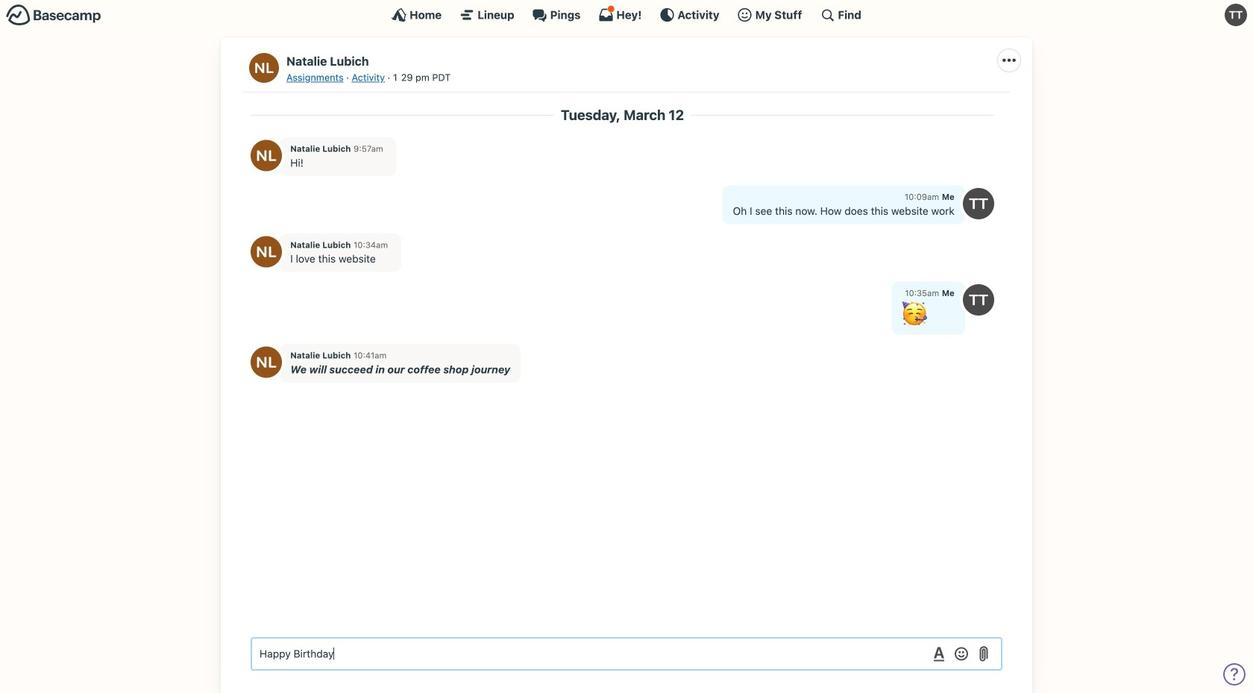 Task type: locate. For each thing, give the bounding box(es) containing it.
1 vertical spatial natalie lubich image
[[251, 347, 282, 378]]

natalie lubich image
[[249, 53, 279, 83], [251, 347, 282, 378]]

natalie lubich image for the 9:57am element
[[251, 140, 282, 171]]

1 vertical spatial natalie lubich image
[[251, 236, 282, 267]]

main element
[[0, 0, 1254, 29]]

1 terry turtle image from the top
[[963, 188, 995, 219]]

switch accounts image
[[6, 4, 101, 27]]

2 terry turtle image from the top
[[963, 284, 995, 316]]

0 vertical spatial terry turtle image
[[963, 188, 995, 219]]

10:41am element
[[354, 350, 387, 360]]

0 vertical spatial natalie lubich image
[[251, 140, 282, 171]]

9:57am element
[[354, 144, 383, 154]]

0 vertical spatial natalie lubich image
[[249, 53, 279, 83]]

1 natalie lubich image from the top
[[251, 140, 282, 171]]

1 vertical spatial terry turtle image
[[963, 284, 995, 316]]

natalie lubich image for 10:34am element
[[251, 236, 282, 267]]

natalie lubich image
[[251, 140, 282, 171], [251, 236, 282, 267]]

terry turtle image
[[963, 188, 995, 219], [963, 284, 995, 316]]

terry turtle image right 10:09am element
[[963, 188, 995, 219]]

terry turtle image right 10:35am element
[[963, 284, 995, 316]]

terry turtle image for 10:35am element
[[963, 284, 995, 316]]

None text field
[[251, 637, 1003, 671]]

2 natalie lubich image from the top
[[251, 236, 282, 267]]



Task type: describe. For each thing, give the bounding box(es) containing it.
10:09am element
[[905, 192, 940, 202]]

terry turtle image
[[1225, 4, 1248, 26]]

keyboard shortcut: ⌘ + / image
[[820, 7, 835, 22]]

10:34am element
[[354, 240, 388, 250]]

10:35am element
[[905, 288, 940, 298]]

terry turtle image for 10:09am element
[[963, 188, 995, 219]]



Task type: vqa. For each thing, say whether or not it's contained in the screenshot.
the Main element
yes



